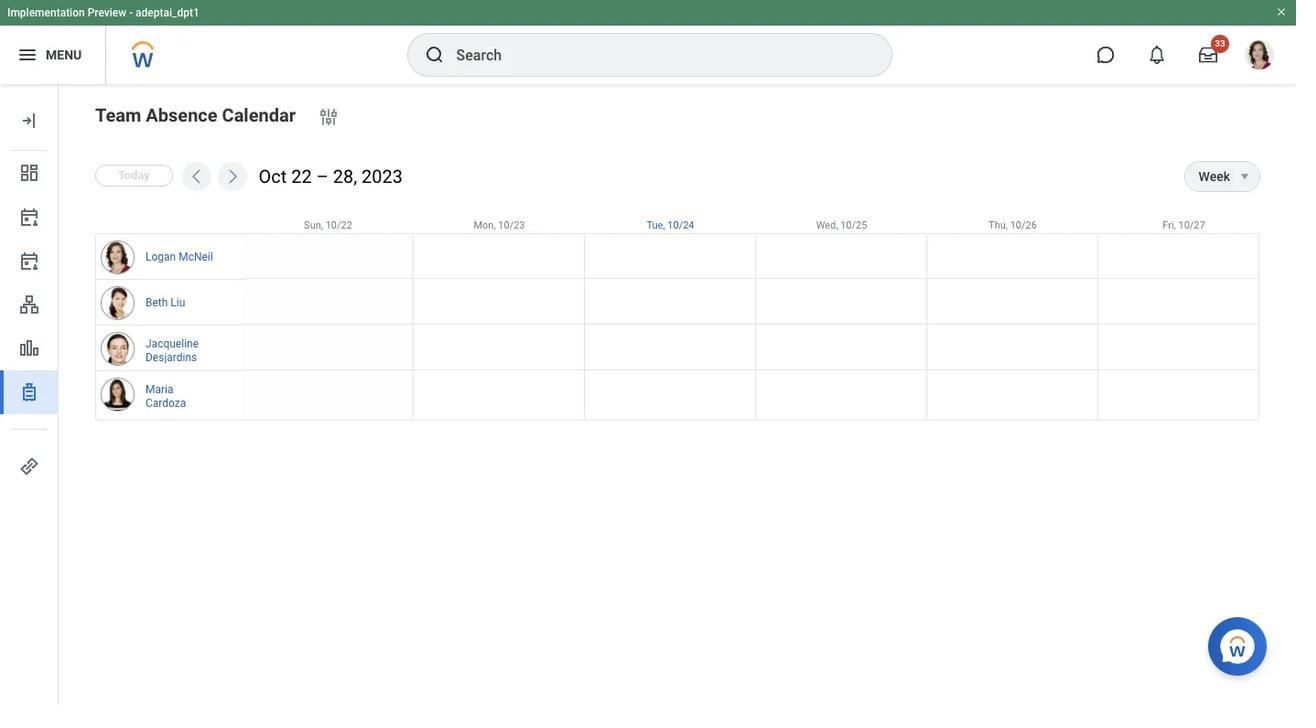Task type: describe. For each thing, give the bounding box(es) containing it.
chart image
[[18, 338, 40, 360]]

jacqueline desjardins link
[[146, 334, 215, 365]]

justify image
[[16, 44, 38, 66]]

beth liu
[[146, 297, 185, 310]]

chevron left image
[[187, 168, 206, 186]]

today
[[118, 169, 150, 182]]

dashboard image
[[18, 162, 40, 184]]

week
[[1199, 169, 1231, 184]]

task timeoff image
[[18, 382, 40, 404]]

profile logan mcneil image
[[1245, 40, 1275, 73]]

maria
[[146, 384, 174, 396]]

link image
[[18, 456, 40, 478]]

menu button
[[0, 26, 106, 84]]

cardoza
[[146, 397, 186, 410]]

navigation pane region
[[0, 84, 59, 706]]

liu
[[171, 297, 185, 310]]

2023
[[362, 165, 403, 187]]

jacqueline desjardins
[[146, 338, 199, 364]]

team absence calendar
[[95, 104, 296, 126]]

22
[[291, 165, 312, 187]]

week button
[[1185, 162, 1231, 191]]

logan mcneil
[[146, 251, 213, 264]]

adeptai_dpt1
[[136, 6, 199, 19]]

change selection image
[[318, 106, 340, 128]]

close environment banner image
[[1276, 6, 1287, 17]]

team
[[95, 104, 141, 126]]

logan
[[146, 251, 176, 264]]

33 button
[[1188, 35, 1230, 75]]

preview
[[88, 6, 127, 19]]

beth liu link
[[146, 293, 185, 311]]

absence
[[146, 104, 218, 126]]

28,
[[333, 165, 357, 187]]

notifications large image
[[1148, 46, 1166, 64]]



Task type: locate. For each thing, give the bounding box(es) containing it.
0 vertical spatial calendar user solid image
[[18, 206, 40, 228]]

inbox large image
[[1199, 46, 1218, 64]]

menu
[[46, 47, 82, 62]]

Search Workday  search field
[[456, 35, 854, 75]]

calendar user solid image
[[18, 206, 40, 228], [18, 250, 40, 272]]

transformation import image
[[18, 110, 40, 132]]

oct 22 – 28, 2023
[[259, 165, 403, 187]]

beth
[[146, 297, 168, 310]]

calendar
[[222, 104, 296, 126]]

mcneil
[[179, 251, 213, 264]]

1 calendar user solid image from the top
[[18, 206, 40, 228]]

-
[[129, 6, 133, 19]]

chevron right image
[[223, 168, 241, 186]]

calendar user solid image up view team icon at the left top of the page
[[18, 250, 40, 272]]

calendar user solid image down dashboard icon
[[18, 206, 40, 228]]

maria cardoza
[[146, 384, 186, 410]]

2 calendar user solid image from the top
[[18, 250, 40, 272]]

implementation
[[7, 6, 85, 19]]

view team image
[[18, 294, 40, 316]]

1 vertical spatial calendar user solid image
[[18, 250, 40, 272]]

desjardins
[[146, 352, 197, 364]]

caret down image
[[1234, 169, 1256, 184]]

logan mcneil link
[[146, 248, 213, 265]]

menu banner
[[0, 0, 1297, 84]]

jacqueline
[[146, 338, 199, 351]]

33
[[1215, 38, 1226, 49]]

maria cardoza link
[[146, 380, 215, 411]]

implementation preview -   adeptai_dpt1
[[7, 6, 199, 19]]

today button
[[95, 165, 173, 187]]

–
[[317, 165, 329, 187]]

oct
[[259, 165, 287, 187]]

search image
[[423, 44, 445, 66]]



Task type: vqa. For each thing, say whether or not it's contained in the screenshot.
second cell
no



